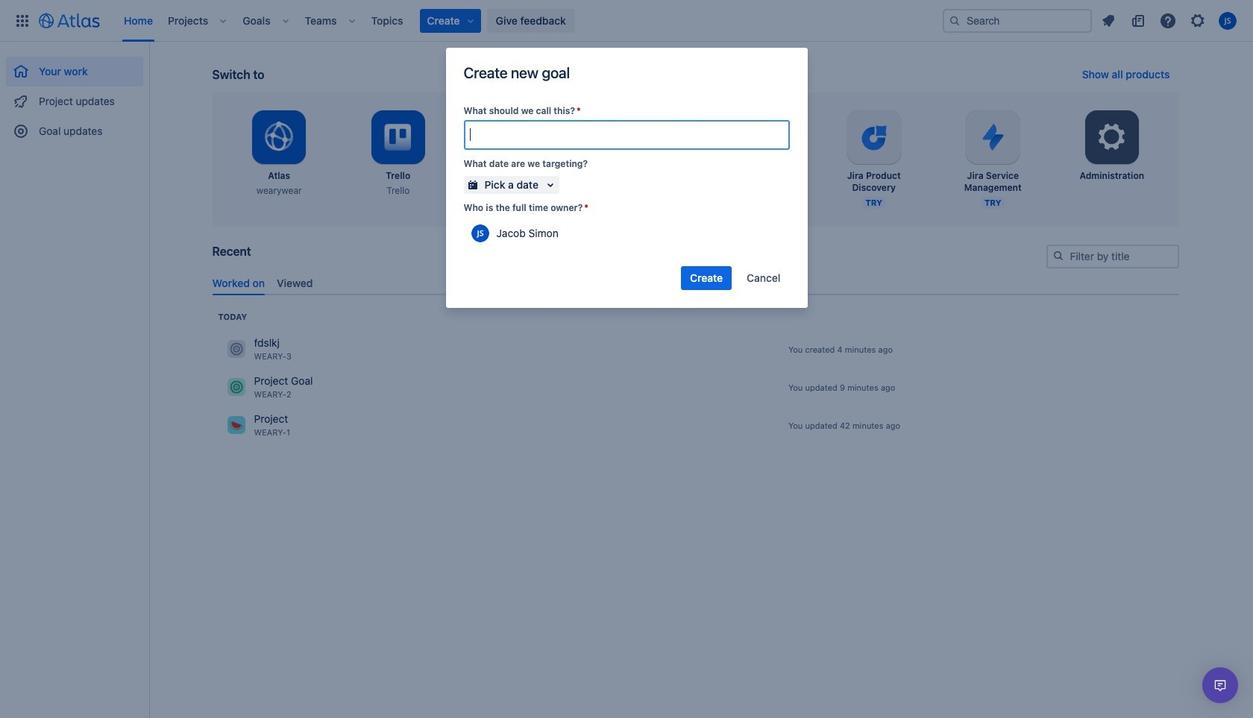 Task type: vqa. For each thing, say whether or not it's contained in the screenshot.
second townsquare icon
yes



Task type: locate. For each thing, give the bounding box(es) containing it.
group
[[6, 42, 143, 151]]

heading
[[218, 311, 247, 323]]

tab list
[[206, 271, 1185, 295]]

1 vertical spatial townsquare image
[[227, 417, 245, 434]]

townsquare image
[[227, 340, 245, 358], [227, 417, 245, 434]]

None field
[[465, 122, 788, 148]]

townsquare image
[[227, 379, 245, 396]]

townsquare image up townsquare image
[[227, 340, 245, 358]]

Filter by title field
[[1048, 246, 1178, 267]]

banner
[[0, 0, 1253, 42]]

settings image
[[1094, 119, 1130, 155]]

townsquare image down townsquare image
[[227, 417, 245, 434]]

top element
[[9, 0, 943, 41]]

0 vertical spatial townsquare image
[[227, 340, 245, 358]]



Task type: describe. For each thing, give the bounding box(es) containing it.
1 townsquare image from the top
[[227, 340, 245, 358]]

Search field
[[943, 9, 1092, 32]]

2 townsquare image from the top
[[227, 417, 245, 434]]

search image
[[1052, 250, 1064, 262]]

open intercom messenger image
[[1212, 677, 1230, 695]]

help image
[[1159, 12, 1177, 29]]

search image
[[949, 15, 961, 26]]



